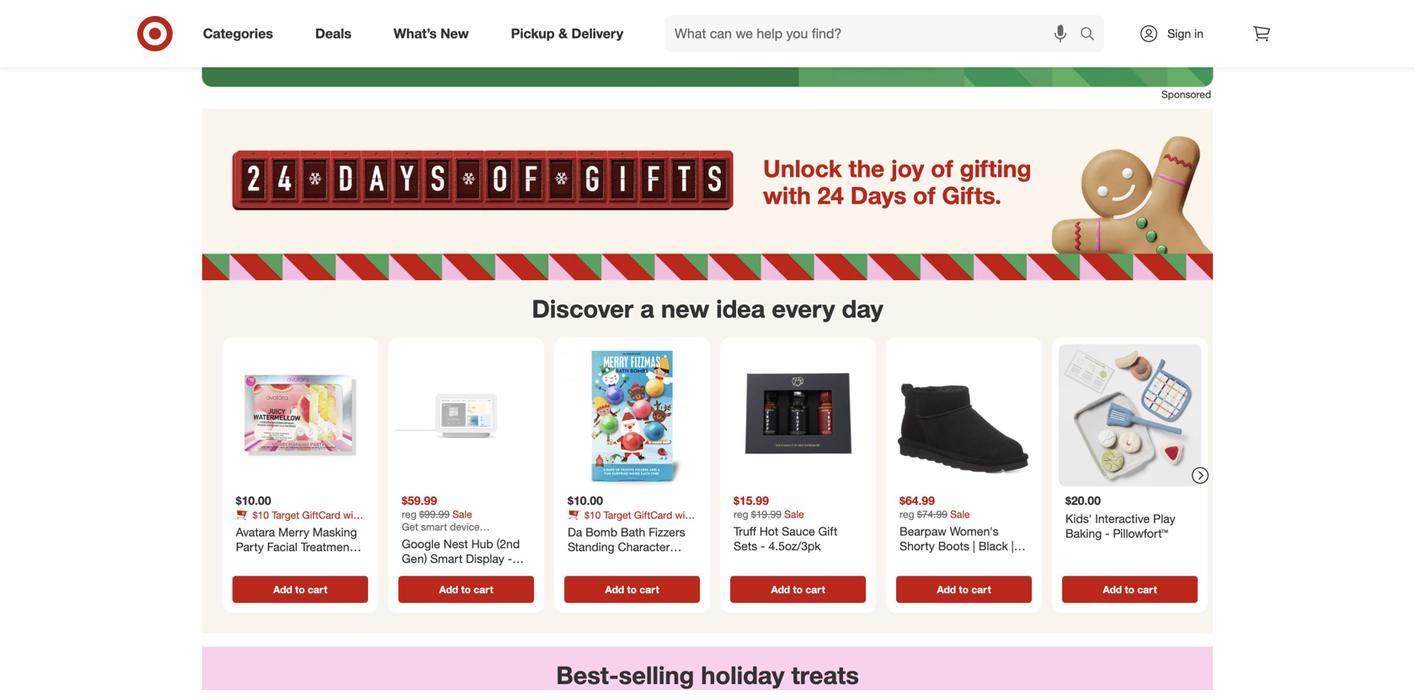 Task type: describe. For each thing, give the bounding box(es) containing it.
$10.00 for da bomb bath fizzers standing character bath bomb gift set - 5oz/6ct image
[[568, 494, 603, 509]]

24
[[818, 181, 844, 210]]

what's
[[394, 25, 437, 42]]

of right days
[[913, 181, 936, 210]]

facial
[[267, 540, 298, 555]]

cart for avatara merry masking party facial treatment gift set - 4.26 fl oz/6pc
[[308, 584, 327, 597]]

google
[[402, 537, 440, 552]]

avatara
[[236, 525, 275, 540]]

to for google nest hub (2nd gen) smart display - chalk
[[461, 584, 471, 597]]

unlock
[[763, 154, 842, 183]]

size
[[900, 554, 922, 569]]

sauce
[[782, 525, 815, 539]]

truff
[[734, 525, 756, 539]]

smart
[[430, 552, 463, 567]]

sale for $59.99
[[453, 509, 472, 521]]

party
[[236, 540, 264, 555]]

24 days of gifts image
[[202, 109, 1213, 281]]

- inside google nest hub (2nd gen) smart display - chalk
[[508, 552, 512, 567]]

sale for $64.99
[[950, 509, 970, 521]]

play
[[1153, 512, 1176, 527]]

to for truff hot sauce gift sets - 4.5oz/3pk
[[793, 584, 803, 597]]

$20.00 kids' interactive play baking - pillowfort™
[[1066, 494, 1176, 541]]

fl
[[314, 555, 320, 570]]

reg for $64.99
[[900, 509, 915, 521]]

delivery
[[572, 25, 623, 42]]

gift inside $15.99 reg $19.99 sale truff hot sauce gift sets - 4.5oz/3pk
[[819, 525, 838, 539]]

kids'
[[1066, 512, 1092, 527]]

- inside $15.99 reg $19.99 sale truff hot sauce gift sets - 4.5oz/3pk
[[761, 539, 765, 554]]

day
[[842, 294, 884, 324]]

to for kids' interactive play baking - pillowfort™
[[1125, 584, 1135, 597]]

- inside avatara merry masking party facial treatment gift set - 4.26 fl oz/6pc
[[279, 555, 284, 570]]

cart for bearpaw women's shorty boots | black | size 7
[[972, 584, 991, 597]]

avatara merry masking party facial treatment gift set - 4.26 fl oz/6pc
[[236, 525, 359, 570]]

joy
[[891, 154, 924, 183]]

baking
[[1066, 527, 1102, 541]]

pickup
[[511, 25, 555, 42]]

add for avatara merry masking party facial treatment gift set - 4.26 fl oz/6pc
[[273, 584, 292, 597]]

$20.00
[[1066, 494, 1101, 509]]

in
[[1195, 26, 1204, 41]]

new
[[661, 294, 709, 324]]

sets
[[734, 539, 758, 554]]

add to cart for google nest hub (2nd gen) smart display - chalk
[[439, 584, 493, 597]]

sign in link
[[1125, 15, 1230, 52]]

1 | from the left
[[973, 539, 976, 554]]

idea
[[716, 294, 765, 324]]

pickup & delivery link
[[497, 15, 645, 52]]

add to cart for avatara merry masking party facial treatment gift set - 4.26 fl oz/6pc
[[273, 584, 327, 597]]

add to cart button for google nest hub (2nd gen) smart display - chalk
[[399, 577, 534, 604]]

google nest hub (2nd gen) smart display - chalk image
[[395, 345, 538, 487]]

display
[[466, 552, 504, 567]]

$74.99
[[917, 509, 948, 521]]

categories link
[[189, 15, 294, 52]]

women's
[[950, 525, 999, 539]]

$10.00 link
[[561, 345, 704, 573]]

add to cart button for bearpaw women's shorty boots | black | size 7
[[896, 577, 1032, 604]]

what's new link
[[379, 15, 490, 52]]

reg for $15.99
[[734, 509, 749, 521]]

cart for google nest hub (2nd gen) smart display - chalk
[[474, 584, 493, 597]]

bearpaw
[[900, 525, 947, 539]]

$10.00 for avatara merry masking party facial treatment gift set - 4.26 fl oz/6pc
[[236, 494, 271, 509]]

3 add to cart button from the left
[[564, 577, 700, 604]]

sale for $15.99
[[785, 509, 804, 521]]

add to cart for bearpaw women's shorty boots | black | size 7
[[937, 584, 991, 597]]

2 | from the left
[[1012, 539, 1014, 554]]

3 to from the left
[[627, 584, 637, 597]]

add to cart for truff hot sauce gift sets - 4.5oz/3pk
[[771, 584, 825, 597]]

$59.99
[[402, 494, 437, 509]]

4.26
[[287, 555, 310, 570]]

add for google nest hub (2nd gen) smart display - chalk
[[439, 584, 458, 597]]

search
[[1073, 27, 1113, 43]]

$64.99
[[900, 494, 935, 509]]

search button
[[1073, 15, 1113, 56]]

add for truff hot sauce gift sets - 4.5oz/3pk
[[771, 584, 790, 597]]



Task type: locate. For each thing, give the bounding box(es) containing it.
reg inside the $59.99 reg $99.99 sale
[[402, 509, 417, 521]]

1 sale from the left
[[453, 509, 472, 521]]

every
[[772, 294, 835, 324]]

reg
[[402, 509, 417, 521], [734, 509, 749, 521], [900, 509, 915, 521]]

0 horizontal spatial reg
[[402, 509, 417, 521]]

2 add from the left
[[439, 584, 458, 597]]

1 add to cart from the left
[[273, 584, 327, 597]]

carousel region
[[202, 280, 1213, 648], [202, 648, 1213, 691]]

boots
[[938, 539, 970, 554]]

$64.99 reg $74.99 sale bearpaw women's shorty boots | black | size 7
[[900, 494, 1014, 569]]

cart
[[308, 584, 327, 597], [474, 584, 493, 597], [640, 584, 659, 597], [806, 584, 825, 597], [972, 584, 991, 597], [1138, 584, 1157, 597]]

add to cart
[[273, 584, 327, 597], [439, 584, 493, 597], [605, 584, 659, 597], [771, 584, 825, 597], [937, 584, 991, 597], [1103, 584, 1157, 597]]

2 carousel region from the top
[[202, 648, 1213, 691]]

add to cart button for kids' interactive play baking - pillowfort™
[[1062, 577, 1198, 604]]

- right set
[[279, 555, 284, 570]]

sale inside the $59.99 reg $99.99 sale
[[453, 509, 472, 521]]

3 sale from the left
[[950, 509, 970, 521]]

bearpaw women's shorty boots | black | size 7 image
[[893, 345, 1035, 487]]

gift
[[819, 525, 838, 539], [236, 555, 255, 570]]

1 horizontal spatial $10.00
[[568, 494, 603, 509]]

avatara merry masking party facial treatment gift set - 4.26 fl oz/6pc image
[[229, 345, 372, 487]]

sale
[[453, 509, 472, 521], [785, 509, 804, 521], [950, 509, 970, 521]]

reg inside $15.99 reg $19.99 sale truff hot sauce gift sets - 4.5oz/3pk
[[734, 509, 749, 521]]

to for avatara merry masking party facial treatment gift set - 4.26 fl oz/6pc
[[295, 584, 305, 597]]

masking
[[313, 525, 357, 540]]

1 horizontal spatial gift
[[819, 525, 838, 539]]

3 cart from the left
[[640, 584, 659, 597]]

2 reg from the left
[[734, 509, 749, 521]]

5 add to cart from the left
[[937, 584, 991, 597]]

6 add to cart button from the left
[[1062, 577, 1198, 604]]

| right black
[[1012, 539, 1014, 554]]

hub
[[471, 537, 493, 552]]

1 carousel region from the top
[[202, 280, 1213, 648]]

5 to from the left
[[959, 584, 969, 597]]

1 to from the left
[[295, 584, 305, 597]]

chalk
[[402, 567, 432, 581]]

4 add to cart from the left
[[771, 584, 825, 597]]

a
[[640, 294, 654, 324]]

sale inside $15.99 reg $19.99 sale truff hot sauce gift sets - 4.5oz/3pk
[[785, 509, 804, 521]]

5 cart from the left
[[972, 584, 991, 597]]

set
[[258, 555, 276, 570]]

sale up sauce at the bottom right of page
[[785, 509, 804, 521]]

pickup & delivery
[[511, 25, 623, 42]]

0 horizontal spatial |
[[973, 539, 976, 554]]

gift right sauce at the bottom right of page
[[819, 525, 838, 539]]

0 horizontal spatial gift
[[236, 555, 255, 570]]

to
[[295, 584, 305, 597], [461, 584, 471, 597], [627, 584, 637, 597], [793, 584, 803, 597], [959, 584, 969, 597], [1125, 584, 1135, 597]]

$99.99
[[419, 509, 450, 521]]

add to cart for kids' interactive play baking - pillowfort™
[[1103, 584, 1157, 597]]

reg left $99.99
[[402, 509, 417, 521]]

interactive
[[1095, 512, 1150, 527]]

hot
[[760, 525, 779, 539]]

6 add to cart from the left
[[1103, 584, 1157, 597]]

$19.99
[[751, 509, 782, 521]]

the
[[849, 154, 885, 183]]

reg up bearpaw
[[900, 509, 915, 521]]

2 to from the left
[[461, 584, 471, 597]]

oz/6pc
[[323, 555, 359, 570]]

black
[[979, 539, 1008, 554]]

4 to from the left
[[793, 584, 803, 597]]

2 horizontal spatial sale
[[950, 509, 970, 521]]

- inside $20.00 kids' interactive play baking - pillowfort™
[[1105, 527, 1110, 541]]

1 vertical spatial gift
[[236, 555, 255, 570]]

truff hot sauce gift sets - 4.5oz/3pk image
[[727, 345, 869, 487]]

|
[[973, 539, 976, 554], [1012, 539, 1014, 554]]

0 horizontal spatial sale
[[453, 509, 472, 521]]

reg up truff
[[734, 509, 749, 521]]

$59.99 reg $99.99 sale
[[402, 494, 472, 521]]

4 cart from the left
[[806, 584, 825, 597]]

add for bearpaw women's shorty boots | black | size 7
[[937, 584, 956, 597]]

5 add from the left
[[937, 584, 956, 597]]

- right the display
[[508, 552, 512, 567]]

1 reg from the left
[[402, 509, 417, 521]]

with
[[763, 181, 811, 210]]

4 add from the left
[[771, 584, 790, 597]]

- right baking
[[1105, 527, 1110, 541]]

| left black
[[973, 539, 976, 554]]

unlock the joy of gifting with 24 days of gifts.
[[763, 154, 1032, 210]]

add
[[273, 584, 292, 597], [439, 584, 458, 597], [605, 584, 624, 597], [771, 584, 790, 597], [937, 584, 956, 597], [1103, 584, 1122, 597]]

discover a new idea every day
[[532, 294, 884, 324]]

add to cart button for truff hot sauce gift sets - 4.5oz/3pk
[[730, 577, 866, 604]]

deals link
[[301, 15, 373, 52]]

sale up women's
[[950, 509, 970, 521]]

1 horizontal spatial reg
[[734, 509, 749, 521]]

carousel region containing discover a new idea every day
[[202, 280, 1213, 648]]

add for kids' interactive play baking - pillowfort™
[[1103, 584, 1122, 597]]

1 cart from the left
[[308, 584, 327, 597]]

gifting
[[960, 154, 1032, 183]]

6 add from the left
[[1103, 584, 1122, 597]]

1 horizontal spatial sale
[[785, 509, 804, 521]]

reg for $59.99
[[402, 509, 417, 521]]

2 sale from the left
[[785, 509, 804, 521]]

0 vertical spatial gift
[[819, 525, 838, 539]]

3 add from the left
[[605, 584, 624, 597]]

1 add to cart button from the left
[[233, 577, 368, 604]]

7
[[925, 554, 932, 569]]

sign
[[1168, 26, 1191, 41]]

gift inside avatara merry masking party facial treatment gift set - 4.26 fl oz/6pc
[[236, 555, 255, 570]]

gifts.
[[942, 181, 1002, 210]]

(2nd
[[497, 537, 520, 552]]

days
[[851, 181, 907, 210]]

treatment
[[301, 540, 353, 555]]

google nest hub (2nd gen) smart display - chalk
[[402, 537, 520, 581]]

deals
[[315, 25, 352, 42]]

- right sets
[[761, 539, 765, 554]]

gen)
[[402, 552, 427, 567]]

2 add to cart from the left
[[439, 584, 493, 597]]

4.5oz/3pk
[[769, 539, 821, 554]]

kids' interactive play baking - pillowfort™ image
[[1059, 345, 1201, 487]]

-
[[1105, 527, 1110, 541], [761, 539, 765, 554], [508, 552, 512, 567], [279, 555, 284, 570]]

reg inside $64.99 reg $74.99 sale bearpaw women's shorty boots | black | size 7
[[900, 509, 915, 521]]

pillowfort™
[[1113, 527, 1168, 541]]

cart for truff hot sauce gift sets - 4.5oz/3pk
[[806, 584, 825, 597]]

nest
[[444, 537, 468, 552]]

new
[[441, 25, 469, 42]]

categories
[[203, 25, 273, 42]]

0 horizontal spatial $10.00
[[236, 494, 271, 509]]

what's new
[[394, 25, 469, 42]]

1 horizontal spatial |
[[1012, 539, 1014, 554]]

$15.99 reg $19.99 sale truff hot sauce gift sets - 4.5oz/3pk
[[734, 494, 838, 554]]

of right the joy
[[931, 154, 953, 183]]

da bomb bath fizzers standing character bath bomb gift set - 5oz/6ct image
[[561, 345, 704, 487]]

$10.00
[[236, 494, 271, 509], [568, 494, 603, 509]]

of
[[931, 154, 953, 183], [913, 181, 936, 210]]

5 add to cart button from the left
[[896, 577, 1032, 604]]

4 add to cart button from the left
[[730, 577, 866, 604]]

gift left set
[[236, 555, 255, 570]]

What can we help you find? suggestions appear below search field
[[665, 15, 1084, 52]]

$15.99
[[734, 494, 769, 509]]

6 cart from the left
[[1138, 584, 1157, 597]]

sale inside $64.99 reg $74.99 sale bearpaw women's shorty boots | black | size 7
[[950, 509, 970, 521]]

2 horizontal spatial reg
[[900, 509, 915, 521]]

sign in
[[1168, 26, 1204, 41]]

3 reg from the left
[[900, 509, 915, 521]]

sale right $99.99
[[453, 509, 472, 521]]

3 add to cart from the left
[[605, 584, 659, 597]]

merry
[[278, 525, 309, 540]]

2 add to cart button from the left
[[399, 577, 534, 604]]

add to cart button for avatara merry masking party facial treatment gift set - 4.26 fl oz/6pc
[[233, 577, 368, 604]]

2 $10.00 from the left
[[568, 494, 603, 509]]

1 add from the left
[[273, 584, 292, 597]]

cart for kids' interactive play baking - pillowfort™
[[1138, 584, 1157, 597]]

add to cart button
[[233, 577, 368, 604], [399, 577, 534, 604], [564, 577, 700, 604], [730, 577, 866, 604], [896, 577, 1032, 604], [1062, 577, 1198, 604]]

to for bearpaw women's shorty boots | black | size 7
[[959, 584, 969, 597]]

1 $10.00 from the left
[[236, 494, 271, 509]]

shorty
[[900, 539, 935, 554]]

6 to from the left
[[1125, 584, 1135, 597]]

2 cart from the left
[[474, 584, 493, 597]]

discover
[[532, 294, 634, 324]]

&
[[559, 25, 568, 42]]



Task type: vqa. For each thing, say whether or not it's contained in the screenshot.
the Countdown within Shop all Wondershop 13"x16.5" Christmas Countdown Punch Box Red - Wondershop™
no



